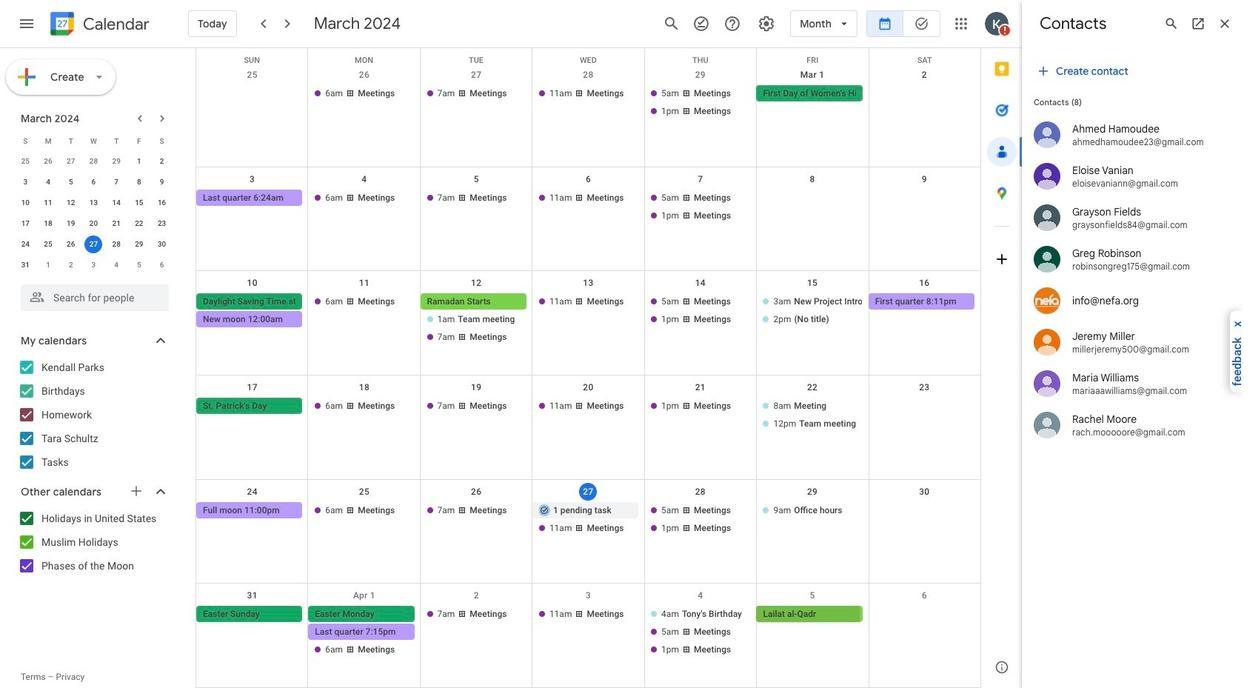 Task type: locate. For each thing, give the bounding box(es) containing it.
tab list
[[982, 48, 1023, 647]]

february 29 element
[[108, 153, 125, 170]]

30 element
[[153, 236, 171, 253]]

april 1 element
[[39, 256, 57, 274]]

26 element
[[62, 236, 80, 253]]

7 element
[[108, 173, 125, 191]]

row group
[[14, 151, 173, 276]]

10 element
[[17, 194, 34, 212]]

None search field
[[0, 279, 184, 311]]

february 26 element
[[39, 153, 57, 170]]

other calendars list
[[3, 507, 184, 578]]

my calendars list
[[3, 356, 184, 474]]

11 element
[[39, 194, 57, 212]]

18 element
[[39, 215, 57, 233]]

side panel section
[[981, 48, 1023, 688]]

23 element
[[153, 215, 171, 233]]

cell inside "march 2024" grid
[[82, 234, 105, 255]]

row
[[196, 48, 981, 65], [196, 63, 981, 167], [14, 130, 173, 151], [14, 151, 173, 172], [196, 167, 981, 271], [14, 172, 173, 193], [14, 193, 173, 213], [14, 213, 173, 234], [14, 234, 173, 255], [14, 255, 173, 276], [196, 271, 981, 376], [196, 376, 981, 480], [196, 480, 981, 584], [196, 584, 981, 688]]

15 element
[[130, 194, 148, 212]]

5 element
[[62, 173, 80, 191]]

march 2024 grid
[[14, 130, 173, 276]]

april 6 element
[[153, 256, 171, 274]]

heading inside calendar element
[[80, 15, 150, 33]]

6 element
[[85, 173, 103, 191]]

grid
[[196, 48, 981, 688]]

28 element
[[108, 236, 125, 253]]

april 4 element
[[108, 256, 125, 274]]

tab list inside the side panel 'section'
[[982, 48, 1023, 647]]

heading
[[80, 15, 150, 33]]

add other calendars image
[[129, 484, 144, 499]]

april 2 element
[[62, 256, 80, 274]]

22 element
[[130, 215, 148, 233]]

1 element
[[130, 153, 148, 170]]

calendar element
[[47, 9, 150, 41]]

8 element
[[130, 173, 148, 191]]

cell
[[196, 85, 308, 121], [645, 85, 757, 121], [645, 189, 757, 225], [757, 189, 869, 225], [82, 234, 105, 255], [196, 294, 308, 347], [421, 294, 533, 347], [645, 294, 757, 347], [757, 294, 869, 347], [757, 398, 869, 433], [533, 502, 645, 538], [645, 502, 757, 538], [308, 606, 421, 660], [645, 606, 757, 660]]

19 element
[[62, 215, 80, 233]]



Task type: describe. For each thing, give the bounding box(es) containing it.
february 28 element
[[85, 153, 103, 170]]

21 element
[[108, 215, 125, 233]]

17 element
[[17, 215, 34, 233]]

3 element
[[17, 173, 34, 191]]

main drawer image
[[18, 15, 36, 33]]

february 27 element
[[62, 153, 80, 170]]

24 element
[[17, 236, 34, 253]]

14 element
[[108, 194, 125, 212]]

12 element
[[62, 194, 80, 212]]

29 element
[[130, 236, 148, 253]]

27, today element
[[85, 236, 103, 253]]

april 5 element
[[130, 256, 148, 274]]

16 element
[[153, 194, 171, 212]]

february 25 element
[[17, 153, 34, 170]]

31 element
[[17, 256, 34, 274]]

25 element
[[39, 236, 57, 253]]

9 element
[[153, 173, 171, 191]]

4 element
[[39, 173, 57, 191]]

april 3 element
[[85, 256, 103, 274]]

20 element
[[85, 215, 103, 233]]

2 element
[[153, 153, 171, 170]]

13 element
[[85, 194, 103, 212]]

settings menu image
[[758, 15, 776, 33]]

Search for people text field
[[30, 285, 160, 311]]



Task type: vqa. For each thing, say whether or not it's contained in the screenshot.
John Smith tree item
no



